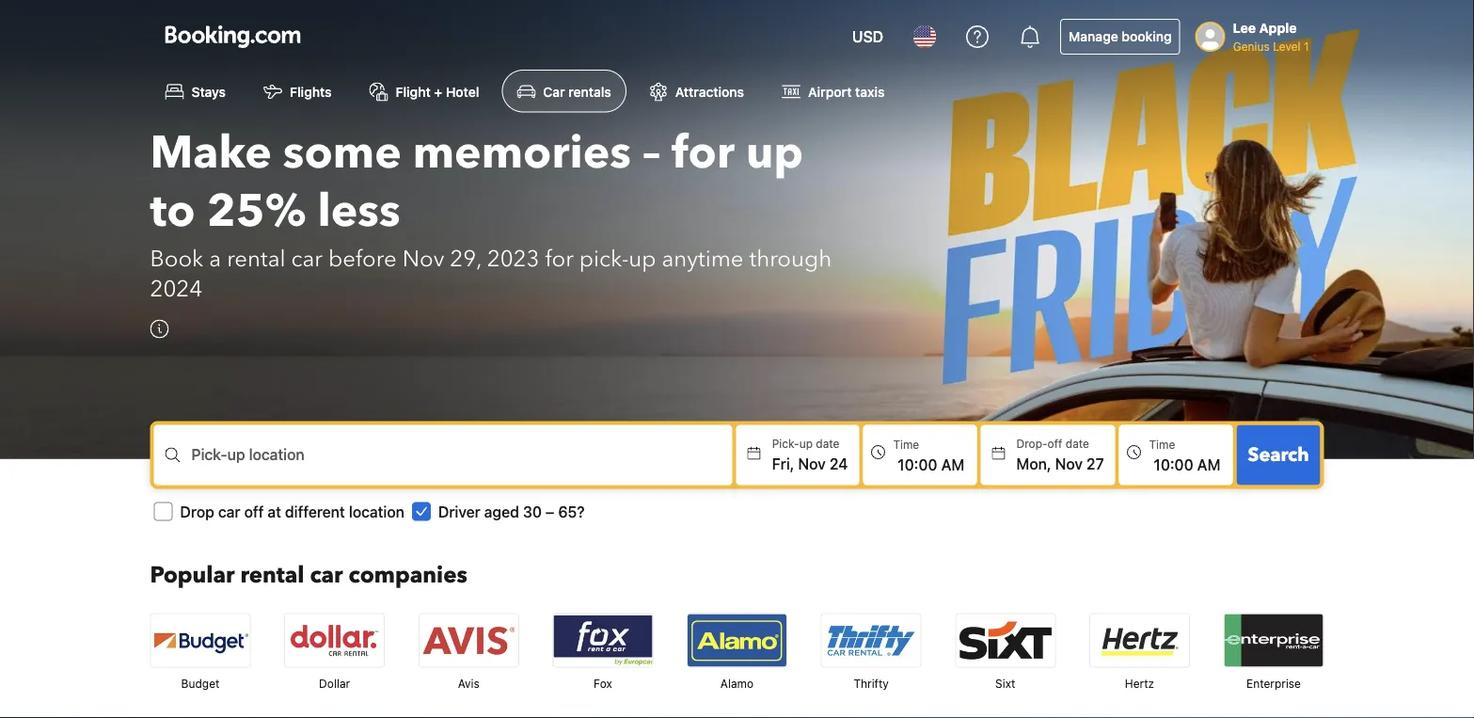 Task type: vqa. For each thing, say whether or not it's contained in the screenshot.
date in the Drop-Off Date Mon, Nov 27
yes



Task type: describe. For each thing, give the bounding box(es) containing it.
booking.com online hotel reservations image
[[165, 25, 301, 48]]

pick- for pick-up date fri, nov 24
[[772, 437, 800, 450]]

attractions link
[[634, 70, 760, 112]]

budget
[[181, 677, 220, 690]]

stays link
[[150, 70, 241, 112]]

booking
[[1122, 29, 1172, 44]]

flights link
[[249, 70, 347, 112]]

usd button
[[841, 14, 895, 59]]

nov for mon,
[[1056, 454, 1083, 472]]

search button
[[1237, 425, 1321, 485]]

alamo
[[721, 677, 754, 690]]

pick- for pick-up location
[[192, 445, 227, 463]]

driver
[[439, 502, 481, 520]]

avis
[[458, 677, 480, 690]]

+
[[434, 84, 443, 99]]

1 horizontal spatial location
[[349, 502, 405, 520]]

– for 65?
[[546, 502, 555, 520]]

airport taxis link
[[767, 70, 900, 112]]

car rentals link
[[502, 70, 627, 112]]

30
[[523, 502, 542, 520]]

to
[[150, 180, 195, 242]]

lee
[[1234, 20, 1257, 36]]

stays
[[192, 84, 226, 99]]

0 horizontal spatial location
[[249, 445, 305, 463]]

airport
[[809, 84, 852, 99]]

taxis
[[856, 84, 885, 99]]

mon,
[[1017, 454, 1052, 472]]

Pick-up location field
[[192, 455, 733, 477]]

popular
[[150, 560, 235, 591]]

1
[[1304, 40, 1310, 53]]

flight
[[396, 84, 431, 99]]

up inside pick-up date fri, nov 24
[[800, 437, 813, 450]]

date for 24
[[816, 437, 840, 450]]

car inside make some memories – for up to 25% less book a rental car before nov 29, 2023 for pick-up anytime through 2024
[[291, 244, 323, 275]]

1 vertical spatial car
[[218, 502, 240, 520]]

attractions
[[676, 84, 745, 99]]

fox
[[594, 677, 613, 690]]

anytime
[[662, 244, 744, 275]]

memories
[[413, 122, 631, 183]]

hertz logo image
[[1091, 614, 1190, 667]]

2024
[[150, 274, 203, 305]]

nov for fri,
[[799, 454, 826, 472]]

drop car off at different location
[[180, 502, 405, 520]]

driver aged 30 – 65?
[[439, 502, 585, 520]]

before
[[328, 244, 397, 275]]

companies
[[349, 560, 468, 591]]

thrifty logo image
[[822, 614, 921, 667]]

flight + hotel
[[396, 84, 479, 99]]

drop-
[[1017, 437, 1048, 450]]

fri,
[[772, 454, 795, 472]]

car rentals
[[543, 84, 612, 99]]

flights
[[290, 84, 332, 99]]

2 vertical spatial car
[[310, 560, 343, 591]]

hertz
[[1125, 677, 1155, 690]]

0 vertical spatial for
[[672, 122, 735, 183]]

fox logo image
[[554, 614, 653, 667]]



Task type: locate. For each thing, give the bounding box(es) containing it.
pick-up date fri, nov 24
[[772, 437, 848, 472]]

1 horizontal spatial off
[[1048, 437, 1063, 450]]

up
[[746, 122, 804, 183], [629, 244, 657, 275], [800, 437, 813, 450], [227, 445, 245, 463]]

1 vertical spatial –
[[546, 502, 555, 520]]

car
[[291, 244, 323, 275], [218, 502, 240, 520], [310, 560, 343, 591]]

24
[[830, 454, 848, 472]]

pick- up drop
[[192, 445, 227, 463]]

nov left 29,
[[403, 244, 445, 275]]

for down attractions
[[672, 122, 735, 183]]

2 date from the left
[[1066, 437, 1090, 450]]

date inside drop-off date mon, nov 27
[[1066, 437, 1090, 450]]

dollar
[[319, 677, 350, 690]]

– inside make some memories – for up to 25% less book a rental car before nov 29, 2023 for pick-up anytime through 2024
[[643, 122, 661, 183]]

rental
[[227, 244, 286, 275], [241, 560, 304, 591]]

0 vertical spatial car
[[291, 244, 323, 275]]

1 vertical spatial for
[[545, 244, 574, 275]]

nov left 24
[[799, 454, 826, 472]]

date inside pick-up date fri, nov 24
[[816, 437, 840, 450]]

0 horizontal spatial –
[[546, 502, 555, 520]]

off
[[1048, 437, 1063, 450], [244, 502, 264, 520]]

29,
[[450, 244, 482, 275]]

alamo logo image
[[688, 614, 787, 667]]

rental right a
[[227, 244, 286, 275]]

pick-up location
[[192, 445, 305, 463]]

hotel
[[446, 84, 479, 99]]

0 vertical spatial off
[[1048, 437, 1063, 450]]

lee apple genius level 1
[[1234, 20, 1310, 53]]

0 vertical spatial rental
[[227, 244, 286, 275]]

at
[[268, 502, 281, 520]]

1 horizontal spatial date
[[1066, 437, 1090, 450]]

dollar logo image
[[285, 614, 384, 667]]

0 horizontal spatial off
[[244, 502, 264, 520]]

date up 24
[[816, 437, 840, 450]]

location up the at
[[249, 445, 305, 463]]

1 horizontal spatial for
[[672, 122, 735, 183]]

flight + hotel link
[[354, 70, 495, 112]]

manage booking link
[[1061, 19, 1181, 55]]

date for 27
[[1066, 437, 1090, 450]]

usd
[[853, 28, 884, 46]]

off left the at
[[244, 502, 264, 520]]

level
[[1274, 40, 1301, 53]]

nov
[[403, 244, 445, 275], [799, 454, 826, 472], [1056, 454, 1083, 472]]

popular rental car companies
[[150, 560, 468, 591]]

rental down the at
[[241, 560, 304, 591]]

car left 'before' on the left top
[[291, 244, 323, 275]]

2023
[[487, 244, 540, 275]]

–
[[643, 122, 661, 183], [546, 502, 555, 520]]

rentals
[[569, 84, 612, 99]]

nov inside make some memories – for up to 25% less book a rental car before nov 29, 2023 for pick-up anytime through 2024
[[403, 244, 445, 275]]

rental inside make some memories – for up to 25% less book a rental car before nov 29, 2023 for pick-up anytime through 2024
[[227, 244, 286, 275]]

off up mon,
[[1048, 437, 1063, 450]]

65?
[[558, 502, 585, 520]]

date
[[816, 437, 840, 450], [1066, 437, 1090, 450]]

nov inside drop-off date mon, nov 27
[[1056, 454, 1083, 472]]

1 horizontal spatial nov
[[799, 454, 826, 472]]

thrifty
[[854, 677, 889, 690]]

through
[[750, 244, 832, 275]]

different
[[285, 502, 345, 520]]

1 horizontal spatial –
[[643, 122, 661, 183]]

some
[[283, 122, 402, 183]]

manage booking
[[1069, 29, 1172, 44]]

date up 27
[[1066, 437, 1090, 450]]

enterprise logo image
[[1225, 614, 1324, 667]]

apple
[[1260, 20, 1298, 36]]

airport taxis
[[809, 84, 885, 99]]

nov left 27
[[1056, 454, 1083, 472]]

pick- up fri,
[[772, 437, 800, 450]]

– right 30
[[546, 502, 555, 520]]

0 vertical spatial location
[[249, 445, 305, 463]]

enterprise
[[1247, 677, 1302, 690]]

see terms and conditions for more information image
[[150, 319, 169, 338], [150, 319, 169, 338]]

a
[[209, 244, 221, 275]]

for
[[672, 122, 735, 183], [545, 244, 574, 275]]

search
[[1249, 442, 1310, 468]]

book
[[150, 244, 204, 275]]

0 horizontal spatial pick-
[[192, 445, 227, 463]]

1 vertical spatial rental
[[241, 560, 304, 591]]

1 date from the left
[[816, 437, 840, 450]]

0 horizontal spatial date
[[816, 437, 840, 450]]

budget logo image
[[151, 614, 250, 667]]

make
[[150, 122, 272, 183]]

– down attractions link
[[643, 122, 661, 183]]

sixt
[[996, 677, 1016, 690]]

0 horizontal spatial nov
[[403, 244, 445, 275]]

nov inside pick-up date fri, nov 24
[[799, 454, 826, 472]]

off inside drop-off date mon, nov 27
[[1048, 437, 1063, 450]]

car right drop
[[218, 502, 240, 520]]

genius
[[1234, 40, 1270, 53]]

pick-
[[580, 244, 629, 275]]

1 vertical spatial location
[[349, 502, 405, 520]]

pick- inside pick-up date fri, nov 24
[[772, 437, 800, 450]]

0 horizontal spatial for
[[545, 244, 574, 275]]

make some memories – for up to 25% less book a rental car before nov 29, 2023 for pick-up anytime through 2024
[[150, 122, 832, 305]]

aged
[[484, 502, 519, 520]]

pick-
[[772, 437, 800, 450], [192, 445, 227, 463]]

25%
[[207, 180, 306, 242]]

location
[[249, 445, 305, 463], [349, 502, 405, 520]]

1 vertical spatial off
[[244, 502, 264, 520]]

avis logo image
[[420, 614, 518, 667]]

less
[[318, 180, 401, 242]]

car down different
[[310, 560, 343, 591]]

location right different
[[349, 502, 405, 520]]

0 vertical spatial –
[[643, 122, 661, 183]]

– for for
[[643, 122, 661, 183]]

manage
[[1069, 29, 1119, 44]]

sixt logo image
[[957, 614, 1055, 667]]

1 horizontal spatial pick-
[[772, 437, 800, 450]]

car
[[543, 84, 565, 99]]

for left pick-
[[545, 244, 574, 275]]

drop
[[180, 502, 214, 520]]

2 horizontal spatial nov
[[1056, 454, 1083, 472]]

27
[[1087, 454, 1105, 472]]

drop-off date mon, nov 27
[[1017, 437, 1105, 472]]



